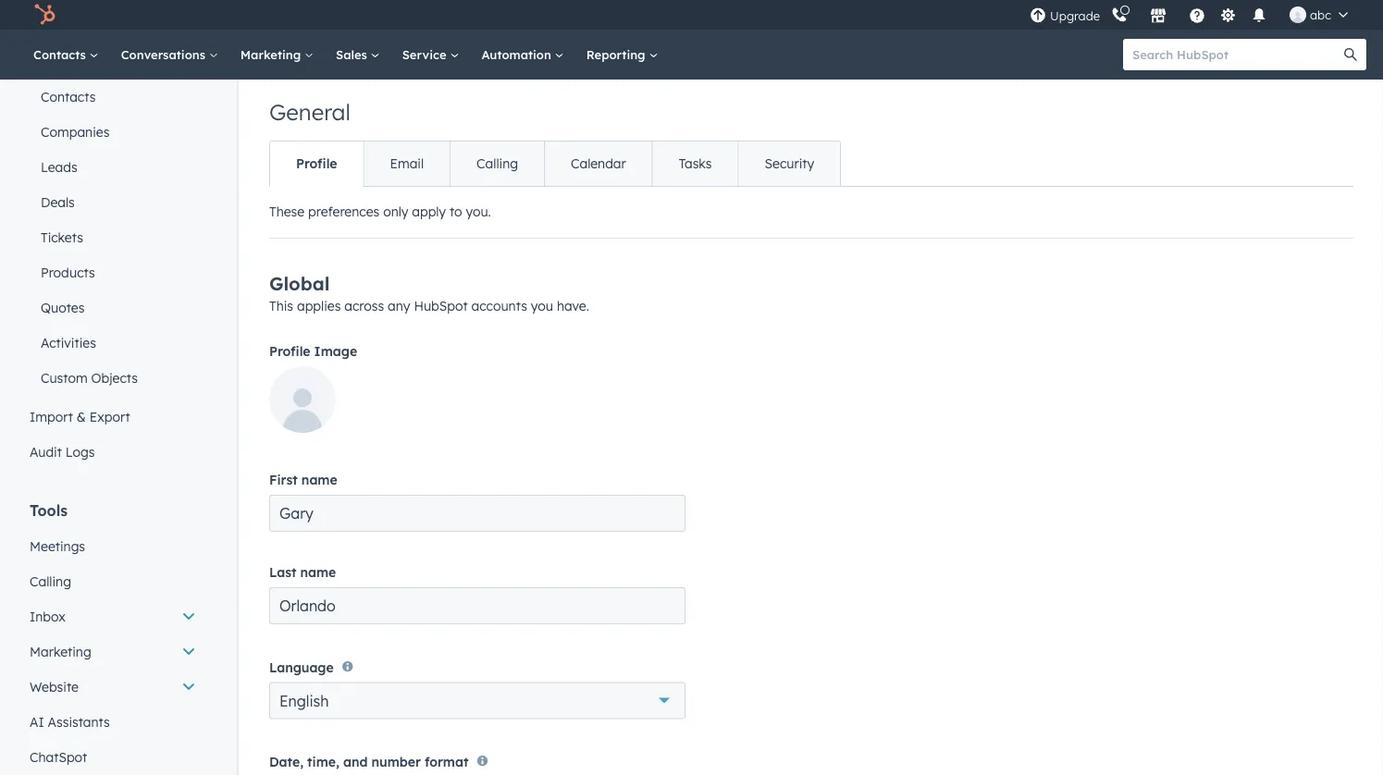 Task type: locate. For each thing, give the bounding box(es) containing it.
and
[[343, 754, 368, 770]]

0 horizontal spatial marketing
[[30, 644, 91, 660]]

marketing inside marketing link
[[240, 47, 305, 62]]

0 vertical spatial marketing
[[240, 47, 305, 62]]

Search HubSpot search field
[[1124, 39, 1351, 70]]

calling
[[477, 156, 518, 172], [30, 574, 71, 590]]

0 vertical spatial calling
[[477, 156, 518, 172]]

1 horizontal spatial marketing
[[240, 47, 305, 62]]

quotes link
[[19, 291, 207, 326]]

upgrade image
[[1030, 8, 1047, 25]]

import & export
[[30, 409, 130, 425]]

contacts link up companies
[[19, 80, 207, 115]]

reporting
[[587, 47, 649, 62]]

name for first name
[[302, 472, 338, 488]]

name right first on the left bottom
[[302, 472, 338, 488]]

these
[[269, 204, 305, 220]]

1 vertical spatial contacts
[[41, 89, 96, 105]]

name
[[302, 472, 338, 488], [300, 565, 336, 581]]

tools element
[[19, 501, 207, 776]]

chatspot
[[30, 750, 87, 766]]

gary orlando image
[[1290, 6, 1307, 23]]

contacts link for the 'conversations' link at the left of page
[[22, 30, 110, 80]]

profile down general
[[296, 156, 337, 172]]

format
[[425, 754, 469, 770]]

abc button
[[1279, 0, 1360, 30]]

1 horizontal spatial calling link
[[450, 142, 544, 186]]

&
[[77, 409, 86, 425]]

audit logs
[[30, 444, 95, 461]]

1 vertical spatial marketing
[[30, 644, 91, 660]]

1 vertical spatial calling link
[[19, 565, 207, 600]]

marketing button
[[19, 635, 207, 670]]

deals link
[[19, 185, 207, 220]]

calling up you.
[[477, 156, 518, 172]]

profile
[[296, 156, 337, 172], [269, 343, 311, 360]]

calling inside navigation
[[477, 156, 518, 172]]

objects
[[91, 370, 138, 386]]

1 horizontal spatial calling
[[477, 156, 518, 172]]

custom objects link
[[19, 361, 207, 396]]

security
[[765, 156, 815, 172]]

export
[[90, 409, 130, 425]]

calling up inbox
[[30, 574, 71, 590]]

0 horizontal spatial calling
[[30, 574, 71, 590]]

custom
[[41, 370, 88, 386]]

profile inside profile link
[[296, 156, 337, 172]]

products
[[41, 265, 95, 281]]

abc
[[1311, 7, 1332, 22]]

0 vertical spatial profile
[[296, 156, 337, 172]]

marketing
[[240, 47, 305, 62], [30, 644, 91, 660]]

marketing up general
[[240, 47, 305, 62]]

1 vertical spatial calling
[[30, 574, 71, 590]]

Last name text field
[[269, 588, 686, 625]]

calling link down meetings
[[19, 565, 207, 600]]

contacts
[[33, 47, 90, 62], [41, 89, 96, 105]]

any
[[388, 298, 410, 314]]

name right last
[[300, 565, 336, 581]]

activities link
[[19, 326, 207, 361]]

tasks link
[[652, 142, 738, 186]]

english button
[[269, 683, 686, 720]]

calling icon image
[[1112, 7, 1128, 24]]

marketing up website
[[30, 644, 91, 660]]

import
[[30, 409, 73, 425]]

tickets
[[41, 230, 83, 246]]

products link
[[19, 255, 207, 291]]

navigation containing profile
[[269, 141, 842, 187]]

search button
[[1336, 39, 1367, 70]]

reporting link
[[576, 30, 670, 80]]

last
[[269, 565, 297, 581]]

calling link
[[450, 142, 544, 186], [19, 565, 207, 600]]

companies link
[[19, 115, 207, 150]]

leads link
[[19, 150, 207, 185]]

contacts up companies
[[41, 89, 96, 105]]

only
[[383, 204, 409, 220]]

1 vertical spatial name
[[300, 565, 336, 581]]

general
[[269, 98, 351, 126]]

applies
[[297, 298, 341, 314]]

calling link up you.
[[450, 142, 544, 186]]

calling inside tools element
[[30, 574, 71, 590]]

First name text field
[[269, 495, 686, 532]]

preferences
[[308, 204, 380, 220]]

upgrade
[[1051, 8, 1101, 24]]

ai assistants link
[[19, 705, 207, 741]]

logs
[[66, 444, 95, 461]]

profile left image on the top left of page
[[269, 343, 311, 360]]

automation link
[[471, 30, 576, 80]]

1 vertical spatial profile
[[269, 343, 311, 360]]

first name
[[269, 472, 338, 488]]

last name
[[269, 565, 336, 581]]

edit button
[[269, 367, 336, 440]]

to
[[450, 204, 462, 220]]

contacts down hubspot link
[[33, 47, 90, 62]]

inbox button
[[19, 600, 207, 635]]

0 vertical spatial name
[[302, 472, 338, 488]]

menu
[[1028, 0, 1362, 30]]

hubspot
[[414, 298, 468, 314]]

global this applies across any hubspot accounts you have.
[[269, 272, 590, 314]]

contacts link
[[22, 30, 110, 80], [19, 80, 207, 115]]

navigation
[[269, 141, 842, 187]]

language
[[269, 659, 334, 676]]

contacts link down hubspot link
[[22, 30, 110, 80]]



Task type: describe. For each thing, give the bounding box(es) containing it.
leads
[[41, 159, 77, 175]]

image
[[314, 343, 357, 360]]

companies
[[41, 124, 110, 140]]

deals
[[41, 194, 75, 211]]

english
[[280, 692, 329, 710]]

menu containing abc
[[1028, 0, 1362, 30]]

conversations
[[121, 47, 209, 62]]

ai
[[30, 715, 44, 731]]

quotes
[[41, 300, 85, 316]]

automation
[[482, 47, 555, 62]]

tasks
[[679, 156, 712, 172]]

calling for left calling link
[[30, 574, 71, 590]]

settings link
[[1217, 5, 1240, 25]]

profile for profile
[[296, 156, 337, 172]]

date,
[[269, 754, 304, 770]]

chatspot link
[[19, 741, 207, 776]]

contacts link for companies link
[[19, 80, 207, 115]]

hubspot image
[[33, 4, 56, 26]]

service
[[402, 47, 450, 62]]

audit
[[30, 444, 62, 461]]

help button
[[1182, 0, 1214, 30]]

inbox
[[30, 609, 65, 625]]

first
[[269, 472, 298, 488]]

global
[[269, 272, 330, 295]]

calling icon button
[[1104, 3, 1136, 27]]

tools
[[30, 502, 68, 520]]

date, time, and number format
[[269, 754, 469, 770]]

marketing link
[[229, 30, 325, 80]]

0 horizontal spatial calling link
[[19, 565, 207, 600]]

activities
[[41, 335, 96, 351]]

profile link
[[270, 142, 363, 186]]

0 vertical spatial calling link
[[450, 142, 544, 186]]

calling for the topmost calling link
[[477, 156, 518, 172]]

accounts
[[472, 298, 527, 314]]

security link
[[738, 142, 841, 186]]

hubspot link
[[22, 4, 69, 26]]

across
[[345, 298, 384, 314]]

marketing inside marketing button
[[30, 644, 91, 660]]

profile image
[[269, 343, 357, 360]]

time,
[[307, 754, 340, 770]]

meetings link
[[19, 529, 207, 565]]

profile for profile image
[[269, 343, 311, 360]]

sales link
[[325, 30, 391, 80]]

you
[[531, 298, 554, 314]]

this
[[269, 298, 293, 314]]

audit logs link
[[19, 435, 207, 470]]

conversations link
[[110, 30, 229, 80]]

website button
[[19, 670, 207, 705]]

meetings
[[30, 539, 85, 555]]

calendar link
[[544, 142, 652, 186]]

apply
[[412, 204, 446, 220]]

assistants
[[48, 715, 110, 731]]

email link
[[363, 142, 450, 186]]

custom objects
[[41, 370, 138, 386]]

email
[[390, 156, 424, 172]]

website
[[30, 679, 79, 696]]

notifications image
[[1252, 8, 1268, 25]]

tickets link
[[19, 220, 207, 255]]

marketplaces image
[[1151, 8, 1167, 25]]

calendar
[[571, 156, 626, 172]]

search image
[[1345, 48, 1358, 61]]

marketplaces button
[[1140, 0, 1178, 30]]

service link
[[391, 30, 471, 80]]

help image
[[1190, 8, 1206, 25]]

0 vertical spatial contacts
[[33, 47, 90, 62]]

settings image
[[1221, 8, 1237, 25]]

have.
[[557, 298, 590, 314]]

sales
[[336, 47, 371, 62]]

these preferences only apply to you.
[[269, 204, 491, 220]]

ai assistants
[[30, 715, 110, 731]]

you.
[[466, 204, 491, 220]]

name for last name
[[300, 565, 336, 581]]

import & export link
[[19, 400, 207, 435]]

notifications button
[[1244, 0, 1276, 30]]

number
[[372, 754, 421, 770]]



Task type: vqa. For each thing, say whether or not it's contained in the screenshot.
the Terry Turtle icon
no



